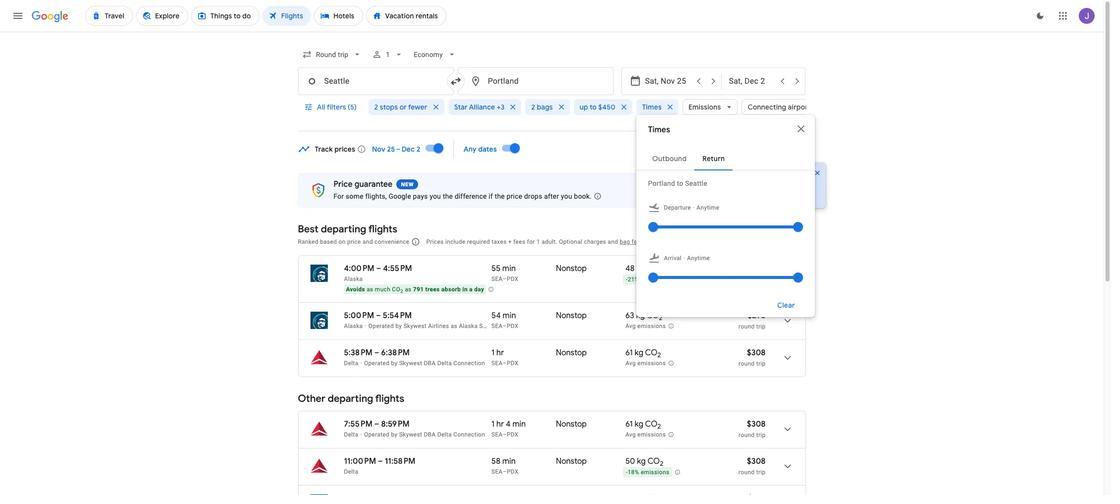 Task type: vqa. For each thing, say whether or not it's contained in the screenshot.
Search text box
no



Task type: locate. For each thing, give the bounding box(es) containing it.
to down travel
[[677, 180, 684, 188]]

- for 48
[[626, 276, 628, 283]]

0 vertical spatial skywest
[[404, 323, 427, 330]]

5 sea from the top
[[492, 469, 503, 476]]

0 vertical spatial nov
[[372, 145, 386, 154]]

star alliance +3 button
[[448, 95, 522, 119]]

sea down 55
[[492, 276, 503, 283]]

track
[[315, 145, 333, 154]]

ranked based on price and convenience
[[298, 239, 410, 246]]

trip up 328 us dollars text box
[[757, 469, 766, 476]]

emissions for 1 hr
[[638, 360, 666, 367]]

0 vertical spatial -
[[626, 276, 628, 283]]

– inside 54 min sea – pdx
[[503, 323, 507, 330]]

hr for 4
[[497, 420, 504, 430]]

–
[[376, 264, 381, 274], [503, 276, 507, 283], [376, 311, 381, 321], [503, 323, 507, 330], [375, 348, 379, 358], [503, 360, 507, 367], [375, 420, 379, 430], [503, 432, 507, 439], [378, 457, 383, 467], [503, 469, 507, 476]]

0 horizontal spatial fees
[[514, 239, 526, 246]]

-18% emissions
[[626, 469, 670, 476]]

1 vertical spatial avg
[[626, 360, 636, 367]]

2 $308 from the top
[[747, 420, 766, 430]]

$308
[[747, 348, 766, 358], [747, 420, 766, 430], [747, 457, 766, 467]]

1 horizontal spatial for
[[674, 180, 683, 188]]

nonstop flight. element
[[556, 264, 587, 275], [556, 311, 587, 323], [556, 348, 587, 360], [556, 420, 587, 431], [556, 457, 587, 468]]

close image
[[814, 169, 822, 177]]

sea down the 58
[[492, 469, 503, 476]]

connection left 1 hr sea – pdx
[[454, 360, 485, 367]]

1 for 1
[[386, 51, 390, 59]]

nov 25 – dec 2
[[372, 145, 421, 154]]

0 vertical spatial total duration 1 hr 4 min. element
[[492, 420, 556, 431]]

1 horizontal spatial price
[[507, 193, 523, 200]]

1 inside "popup button"
[[386, 51, 390, 59]]

and left bag
[[608, 239, 618, 246]]

– left arrival time: 11:58 pm. text field
[[378, 457, 383, 467]]

hr inside 1 hr 4 min sea – pdx
[[497, 420, 504, 430]]

7:55 pm – 8:59 pm
[[344, 420, 410, 430]]

61 kg co 2 up the 50 kg co 2
[[626, 420, 661, 431]]

1 horizontal spatial the
[[495, 193, 505, 200]]

1 vertical spatial connection
[[454, 432, 485, 439]]

1 horizontal spatial nov
[[689, 170, 701, 178]]

2 308 us dollars text field from the top
[[747, 457, 766, 467]]

0 vertical spatial 308 us dollars text field
[[747, 348, 766, 358]]

$308 round trip left flight details. leaves seattle-tacoma international airport at 5:38 pm on saturday, november 25 and arrives at portland international airport at 6:38 pm on saturday, november 25. image
[[739, 348, 766, 368]]

1 vertical spatial by
[[391, 360, 398, 367]]

0 vertical spatial avg
[[626, 323, 636, 330]]

2 down travel
[[668, 180, 672, 188]]

the right if
[[495, 193, 505, 200]]

1 pdx from the top
[[507, 276, 519, 283]]

1 vertical spatial $308
[[747, 420, 766, 430]]

1 vertical spatial avg emissions
[[626, 360, 666, 367]]

min for 58 min
[[502, 457, 516, 467]]

1 total duration 1 hr 4 min. element from the top
[[492, 420, 556, 431]]

1 vertical spatial hr
[[497, 420, 504, 430]]

main content
[[298, 136, 836, 496]]

connection left 1 hr 4 min sea – pdx
[[454, 432, 485, 439]]

0 horizontal spatial as
[[367, 286, 373, 293]]

you right after
[[561, 193, 572, 200]]

leaves seattle-tacoma international airport at 5:00 pm on saturday, november 25 and arrives at portland international airport at 5:54 pm on saturday, november 25. element
[[344, 311, 412, 321]]

times down departure text field
[[642, 103, 662, 112]]

3 nonstop from the top
[[556, 348, 587, 358]]

2 - from the top
[[626, 469, 628, 476]]

nonstop
[[556, 264, 587, 274], [556, 311, 587, 321], [556, 348, 587, 358], [556, 420, 587, 430], [556, 457, 587, 467]]

operated for 6:38 pm
[[364, 360, 390, 367]]

2 and from the left
[[608, 239, 618, 246]]

3 trip from the top
[[757, 361, 766, 368]]

anytime right arrival
[[687, 255, 710, 262]]

sea inside "58 min sea – pdx"
[[492, 469, 503, 476]]

55
[[492, 264, 501, 274]]

48
[[626, 264, 635, 274]]

5:54 pm
[[383, 311, 412, 321]]

nonstop flight. element for 58 min
[[556, 457, 587, 468]]

2 hr from the top
[[497, 420, 504, 430]]

travel
[[668, 170, 689, 178]]

11:00 pm – 11:58 pm delta
[[344, 457, 416, 476]]

 image
[[684, 254, 685, 263], [361, 360, 362, 367]]

include
[[445, 239, 466, 246]]

avoids as much co 2 as 791 trees absorb in a day
[[346, 286, 484, 294]]

min right 4
[[513, 420, 526, 430]]

0 vertical spatial 61
[[626, 348, 633, 358]]

1 vertical spatial departing
[[328, 393, 373, 405]]

operated down leaves seattle-tacoma international airport at 5:00 pm on saturday, november 25 and arrives at portland international airport at 5:54 pm on saturday, november 25. element
[[369, 323, 394, 330]]

1 vertical spatial times
[[648, 125, 670, 135]]

1 $308 from the top
[[747, 348, 766, 358]]

2 vertical spatial $308 round trip
[[739, 457, 766, 476]]

as left much
[[367, 286, 373, 293]]

to for up
[[590, 103, 597, 112]]

4 nonstop from the top
[[556, 420, 587, 430]]

kg for 54 min
[[636, 311, 645, 321]]

4:00 pm
[[344, 264, 375, 274]]

61 kg co 2 down the 63 kg co 2
[[626, 348, 661, 360]]

kg right 63
[[636, 311, 645, 321]]

1 vertical spatial 308 us dollars text field
[[747, 457, 766, 467]]

0 vertical spatial for
[[674, 180, 683, 188]]

sea down 'total duration 1 hr.' 'element'
[[492, 360, 503, 367]]

2 bags button
[[526, 95, 570, 119]]

0 vertical spatial $308
[[747, 348, 766, 358]]

2 total duration 1 hr 4 min. element from the top
[[492, 494, 556, 496]]

round inside $298 round trip
[[739, 324, 755, 330]]

1 horizontal spatial  image
[[684, 254, 685, 263]]

times button
[[636, 95, 679, 119]]

Arrival time: 4:55 PM. text field
[[383, 264, 412, 274]]

3 avg from the top
[[626, 432, 636, 439]]

3 nonstop flight. element from the top
[[556, 348, 587, 360]]

4 nonstop flight. element from the top
[[556, 420, 587, 431]]

trip for 58 min
[[757, 469, 766, 476]]

- for 50
[[626, 469, 628, 476]]

0 horizontal spatial price
[[347, 239, 361, 246]]

trip inside $298 round trip
[[757, 324, 766, 330]]

the left difference at the top left of page
[[443, 193, 453, 200]]

departing up on
[[321, 223, 366, 236]]

– down total duration 58 min. element
[[503, 469, 507, 476]]

kg for 55 min
[[637, 264, 645, 274]]

- down 50
[[626, 469, 628, 476]]

308 us dollars text field left flight details. leaves seattle-tacoma international airport at 11:00 pm on saturday, november 25 and arrives at portland international airport at 11:58 pm on saturday, november 25. 'icon'
[[747, 457, 766, 467]]

min inside "58 min sea – pdx"
[[502, 457, 516, 467]]

1 connection from the top
[[454, 360, 485, 367]]

co inside the 50 kg co 2
[[648, 457, 660, 467]]

5 nonstop flight. element from the top
[[556, 457, 587, 468]]

2 stops or fewer button
[[368, 95, 444, 119]]

Departure time: 5:38 PM. text field
[[344, 348, 373, 358]]

trip down $258 text box
[[757, 276, 766, 283]]

skywest down 6:38 pm
[[399, 360, 422, 367]]

298 US dollars text field
[[748, 311, 766, 321]]

2 avg from the top
[[626, 360, 636, 367]]

connection for 1 hr 4 min
[[454, 432, 485, 439]]

2 up the -18% emissions
[[660, 460, 664, 469]]

price left drops
[[507, 193, 523, 200]]

2 sea from the top
[[492, 323, 503, 330]]

avg emissions for 54 min
[[626, 323, 666, 330]]

kg inside 48 kg co 2
[[637, 264, 645, 274]]

alaska
[[344, 276, 363, 283], [344, 323, 363, 330], [459, 323, 478, 330]]

4 pdx from the top
[[507, 432, 519, 439]]

2 avg emissions from the top
[[626, 360, 666, 367]]

0 vertical spatial $308 round trip
[[739, 348, 766, 368]]

5 pdx from the top
[[507, 469, 519, 476]]

3 $308 round trip from the top
[[739, 457, 766, 476]]

skywest
[[404, 323, 427, 330], [399, 360, 422, 367], [399, 432, 422, 439]]

pdx inside "58 min sea – pdx"
[[507, 469, 519, 476]]

1 - from the top
[[626, 276, 628, 283]]

hr down skywest
[[497, 348, 504, 358]]

2 left 791
[[400, 289, 403, 294]]

18%
[[628, 469, 639, 476]]

round for 1 hr
[[739, 361, 755, 368]]

kg inside the 63 kg co 2
[[636, 311, 645, 321]]

– left 8:59 pm
[[375, 420, 379, 430]]

2 trip from the top
[[757, 324, 766, 330]]

0 vertical spatial times
[[642, 103, 662, 112]]

based
[[320, 239, 337, 246]]

main menu image
[[12, 10, 24, 22]]

operated by skywest airlines as alaska skywest
[[369, 323, 503, 330]]

0 vertical spatial  image
[[684, 254, 685, 263]]

1 nonstop from the top
[[556, 264, 587, 274]]

2
[[374, 103, 378, 112], [532, 103, 535, 112], [417, 145, 421, 154], [668, 180, 672, 188], [660, 267, 663, 275], [400, 289, 403, 294], [659, 314, 663, 323], [658, 351, 661, 360], [658, 423, 661, 431], [660, 460, 664, 469]]

co right 63
[[647, 311, 659, 321]]

0 vertical spatial operated
[[369, 323, 394, 330]]

 image right arrival
[[684, 254, 685, 263]]

kg
[[637, 264, 645, 274], [636, 311, 645, 321], [635, 348, 644, 358], [635, 420, 644, 430], [637, 457, 646, 467]]

min inside 54 min sea – pdx
[[503, 311, 516, 321]]

1 vertical spatial operated by skywest dba delta connection
[[364, 432, 485, 439]]

co up -21% emissions
[[647, 264, 660, 274]]

$308 round trip up 328 us dollars text box
[[739, 457, 766, 476]]

min for 55 min
[[503, 264, 516, 274]]

times inside popup button
[[642, 103, 662, 112]]

nov for 24 – dec
[[689, 170, 701, 178]]

2 vertical spatial operated
[[364, 432, 390, 439]]

1 you from the left
[[430, 193, 441, 200]]

0 horizontal spatial nov
[[372, 145, 386, 154]]

operated by skywest dba delta connection for 8:59 pm
[[364, 432, 485, 439]]

operated by skywest dba delta connection down 'arrival time: 6:38 pm.' text box
[[364, 360, 485, 367]]

round for 1 hr 4 min
[[739, 432, 755, 439]]

nonstop flight. element for 55 min
[[556, 264, 587, 275]]

connection for 1 hr
[[454, 360, 485, 367]]

pdx down 'total duration 1 hr.' 'element'
[[507, 360, 519, 367]]

2 61 from the top
[[626, 420, 633, 430]]

New feature text field
[[397, 180, 418, 190]]

Arrival time: 6:38 PM. text field
[[381, 348, 410, 358]]

kg right 50
[[637, 457, 646, 467]]

61
[[626, 348, 633, 358], [626, 420, 633, 430]]

google
[[389, 193, 411, 200]]

1 vertical spatial -
[[626, 469, 628, 476]]

after
[[544, 193, 559, 200]]

5 round from the top
[[739, 469, 755, 476]]

1 vertical spatial skywest
[[399, 360, 422, 367]]

$308 left flight details. leaves seattle-tacoma international airport at 5:38 pm on saturday, november 25 and arrives at portland international airport at 6:38 pm on saturday, november 25. image
[[747, 348, 766, 358]]

0 vertical spatial anytime
[[697, 204, 720, 211]]

hr left 4
[[497, 420, 504, 430]]

3 sea from the top
[[492, 360, 503, 367]]

up to $450 button
[[574, 95, 632, 119]]

0 vertical spatial avg emissions
[[626, 323, 666, 330]]

1 inside 1 hr sea – pdx
[[492, 348, 495, 358]]

taxes
[[492, 239, 507, 246]]

round down $258 text box
[[739, 276, 755, 283]]

1 avg from the top
[[626, 323, 636, 330]]

pdx inside 1 hr sea – pdx
[[507, 360, 519, 367]]

61 down 63
[[626, 348, 633, 358]]

bag fees button
[[620, 239, 644, 246]]

operated down 7:55 pm – 8:59 pm
[[364, 432, 390, 439]]

0 vertical spatial to
[[590, 103, 597, 112]]

None field
[[298, 46, 366, 64], [410, 46, 461, 64], [298, 46, 366, 64], [410, 46, 461, 64]]

departing up departure time: 7:55 pm. text box
[[328, 393, 373, 405]]

min inside 55 min sea – pdx
[[503, 264, 516, 274]]

to inside popup button
[[590, 103, 597, 112]]

0 horizontal spatial you
[[430, 193, 441, 200]]

2 vertical spatial by
[[391, 432, 398, 439]]

$308 for 58 min
[[747, 457, 766, 467]]

co right much
[[392, 286, 400, 293]]

$308 for 1 hr 4 min
[[747, 420, 766, 430]]

1 horizontal spatial to
[[677, 180, 684, 188]]

1 vertical spatial dba
[[424, 432, 436, 439]]

2 vertical spatial $308
[[747, 457, 766, 467]]

you right pays
[[430, 193, 441, 200]]

1 308 us dollars text field from the top
[[747, 348, 766, 358]]

for inside find the best price region
[[674, 180, 683, 188]]

 image
[[361, 432, 362, 439]]

1 avg emissions from the top
[[626, 323, 666, 330]]

$298
[[748, 311, 766, 321]]

1 61 kg co 2 from the top
[[626, 348, 661, 360]]

sea down '54'
[[492, 323, 503, 330]]

4 trip from the top
[[757, 432, 766, 439]]

total duration 1 hr 4 min. element down total duration 58 min. element
[[492, 494, 556, 496]]

avoids
[[346, 286, 365, 293]]

5 trip from the top
[[757, 469, 766, 476]]

leaves seattle-tacoma international airport at 11:00 pm on saturday, november 25 and arrives at portland international airport at 11:58 pm on saturday, november 25. element
[[344, 457, 416, 467]]

 image down the 5:38 pm
[[361, 360, 362, 367]]

skywest down 5:54 pm
[[404, 323, 427, 330]]

3 round from the top
[[739, 361, 755, 368]]

anytime down seattle at the top of page
[[697, 204, 720, 211]]

any
[[464, 145, 477, 154]]

– inside "58 min sea – pdx"
[[503, 469, 507, 476]]

and
[[363, 239, 373, 246], [608, 239, 618, 246]]

price right on
[[347, 239, 361, 246]]

1 vertical spatial  image
[[361, 360, 362, 367]]

dba for 7:55 pm – 8:59 pm
[[424, 432, 436, 439]]

avg emissions
[[626, 323, 666, 330], [626, 360, 666, 367], [626, 432, 666, 439]]

2 61 kg co 2 from the top
[[626, 420, 661, 431]]

63
[[626, 311, 634, 321]]

and down best departing flights
[[363, 239, 373, 246]]

0 horizontal spatial the
[[443, 193, 453, 200]]

1 dba from the top
[[424, 360, 436, 367]]

2 nonstop from the top
[[556, 311, 587, 321]]

alliance
[[469, 103, 495, 112]]

round up 328 us dollars text box
[[739, 469, 755, 476]]

for down travel
[[674, 180, 683, 188]]

0 horizontal spatial  image
[[361, 360, 362, 367]]

2 inside 48 kg co 2
[[660, 267, 663, 275]]

flights up convenience
[[369, 223, 398, 236]]

5 nonstop from the top
[[556, 457, 587, 467]]

operated down 5:38 pm – 6:38 pm
[[364, 360, 390, 367]]

1 vertical spatial for
[[527, 239, 535, 246]]

nov right the learn more about tracked prices image on the top left of page
[[372, 145, 386, 154]]

flights up 8:59 pm
[[375, 393, 404, 405]]

operated for 8:59 pm
[[364, 432, 390, 439]]

3 $308 from the top
[[747, 457, 766, 467]]

kg for 1 hr
[[635, 348, 644, 358]]

sea inside 54 min sea – pdx
[[492, 323, 503, 330]]

pdx inside 55 min sea – pdx
[[507, 276, 519, 283]]

as right airlines
[[451, 323, 457, 330]]

2 inside nov 24 – dec 2
[[668, 180, 672, 188]]

connecting airports button
[[742, 95, 831, 119]]

0 horizontal spatial and
[[363, 239, 373, 246]]

2 vertical spatial avg emissions
[[626, 432, 666, 439]]

dba for 5:38 pm – 6:38 pm
[[424, 360, 436, 367]]

co for 55 min
[[647, 264, 660, 274]]

connecting
[[748, 103, 787, 112]]

hr inside 1 hr sea – pdx
[[497, 348, 504, 358]]

1 nonstop flight. element from the top
[[556, 264, 587, 275]]

for left adult.
[[527, 239, 535, 246]]

Arrival time: 11:58 PM. text field
[[385, 457, 416, 467]]

departing for best
[[321, 223, 366, 236]]

drops
[[524, 193, 542, 200]]

fewer
[[408, 103, 428, 112]]

1 vertical spatial $308 round trip
[[739, 420, 766, 439]]

None search field
[[298, 43, 831, 318]]

63 kg co 2
[[626, 311, 663, 323]]

as left 791
[[405, 286, 412, 293]]

Departure time: 5:00 PM. text field
[[344, 311, 374, 321]]

bag
[[620, 239, 630, 246]]

kg inside the 50 kg co 2
[[637, 457, 646, 467]]

0 vertical spatial operated by skywest dba delta connection
[[364, 360, 485, 367]]

flight details. leaves seattle-tacoma international airport at 11:00 pm on saturday, november 25 and arrives at portland international airport at 11:58 pm on saturday, november 25. image
[[776, 455, 800, 479]]

2 fees from the left
[[632, 239, 644, 246]]

pdx inside 54 min sea – pdx
[[507, 323, 519, 330]]

trip down $308 text box
[[757, 432, 766, 439]]

sea inside 1 hr sea – pdx
[[492, 360, 503, 367]]

flight details. leaves seattle-tacoma international airport at 7:55 pm on saturday, november 25 and arrives at portland international airport at 8:59 pm on saturday, november 25. image
[[776, 418, 800, 442]]

7:55 pm
[[344, 420, 373, 430]]

min for 54 min
[[503, 311, 516, 321]]

leaves seattle-tacoma international airport at 7:55 pm on saturday, november 25 and arrives at portland international airport at 8:59 pm on saturday, november 25. element
[[344, 420, 410, 430]]

nonstop for 54 min
[[556, 311, 587, 321]]

2 operated by skywest dba delta connection from the top
[[364, 432, 485, 439]]

total duration 1 hr 4 min. element
[[492, 420, 556, 431], [492, 494, 556, 496]]

min right '54'
[[503, 311, 516, 321]]

main content containing best departing flights
[[298, 136, 836, 496]]

2 left stops
[[374, 103, 378, 112]]

to right up
[[590, 103, 597, 112]]

2 vertical spatial skywest
[[399, 432, 422, 439]]

2 pdx from the top
[[507, 323, 519, 330]]

operated by skywest dba delta connection
[[364, 360, 485, 367], [364, 432, 485, 439]]

round down $308 text box
[[739, 432, 755, 439]]

1 vertical spatial 61 kg co 2
[[626, 420, 661, 431]]

– left arrival time: 4:55 pm. text field
[[376, 264, 381, 274]]

round left flight details. leaves seattle-tacoma international airport at 5:38 pm on saturday, november 25 and arrives at portland international airport at 6:38 pm on saturday, november 25. image
[[739, 361, 755, 368]]

$308 round trip left flight details. leaves seattle-tacoma international airport at 7:55 pm on saturday, november 25 and arrives at portland international airport at 8:59 pm on saturday, november 25. image
[[739, 420, 766, 439]]

airlines
[[428, 323, 449, 330]]

308 us dollars text field left flight details. leaves seattle-tacoma international airport at 5:38 pm on saturday, november 25 and arrives at portland international airport at 6:38 pm on saturday, november 25. image
[[747, 348, 766, 358]]

8:59 pm
[[381, 420, 410, 430]]

fees right the "+"
[[514, 239, 526, 246]]

2 vertical spatial avg
[[626, 432, 636, 439]]

0 horizontal spatial to
[[590, 103, 597, 112]]

1 vertical spatial nov
[[689, 170, 701, 178]]

4 sea from the top
[[492, 432, 503, 439]]

day
[[474, 286, 484, 293]]

sea inside 55 min sea – pdx
[[492, 276, 503, 283]]

2 down the 63 kg co 2
[[658, 351, 661, 360]]

pdx down total duration 58 min. element
[[507, 469, 519, 476]]

2 connection from the top
[[454, 432, 485, 439]]

$308 round trip for 58 min
[[739, 457, 766, 476]]

alaska inside 4:00 pm – 4:55 pm alaska
[[344, 276, 363, 283]]

up to $450
[[580, 103, 616, 112]]

round down $298
[[739, 324, 755, 330]]

1 vertical spatial flights
[[375, 393, 404, 405]]

1 vertical spatial operated
[[364, 360, 390, 367]]

min right 55
[[503, 264, 516, 274]]

1
[[386, 51, 390, 59], [537, 239, 540, 246], [492, 348, 495, 358], [492, 420, 495, 430]]

emissions
[[641, 276, 670, 283], [638, 323, 666, 330], [638, 360, 666, 367], [638, 432, 666, 439], [641, 469, 670, 476]]

2 you from the left
[[561, 193, 572, 200]]

0 vertical spatial hr
[[497, 348, 504, 358]]

sea up the 58
[[492, 432, 503, 439]]

4 round from the top
[[739, 432, 755, 439]]

co for 1 hr 4 min
[[645, 420, 658, 430]]

$308 round trip for 1 hr
[[739, 348, 766, 368]]

2 right 63
[[659, 314, 663, 323]]

kg up 50
[[635, 420, 644, 430]]

1 operated by skywest dba delta connection from the top
[[364, 360, 485, 367]]

1 horizontal spatial fees
[[632, 239, 644, 246]]

1 vertical spatial total duration 1 hr 4 min. element
[[492, 494, 556, 496]]

loading results progress bar
[[0, 32, 1104, 34]]

swap origin and destination. image
[[450, 75, 462, 87]]

operated by skywest dba delta connection down 8:59 pm
[[364, 432, 485, 439]]

avg for 1 hr 4 min
[[626, 432, 636, 439]]

0 vertical spatial flights
[[369, 223, 398, 236]]

trip left flight details. leaves seattle-tacoma international airport at 5:38 pm on saturday, november 25 and arrives at portland international airport at 6:38 pm on saturday, november 25. image
[[757, 361, 766, 368]]

trip for 1 hr
[[757, 361, 766, 368]]

308 us dollars text field for 50
[[747, 457, 766, 467]]

sea
[[492, 276, 503, 283], [492, 323, 503, 330], [492, 360, 503, 367], [492, 432, 503, 439], [492, 469, 503, 476]]

departing for other
[[328, 393, 373, 405]]

avg
[[626, 323, 636, 330], [626, 360, 636, 367], [626, 432, 636, 439]]

308 US dollars text field
[[747, 348, 766, 358], [747, 457, 766, 467]]

pdx for 58 min
[[507, 469, 519, 476]]

skywest down 8:59 pm
[[399, 432, 422, 439]]

trip for 54 min
[[757, 324, 766, 330]]

co inside the 63 kg co 2
[[647, 311, 659, 321]]

0 vertical spatial connection
[[454, 360, 485, 367]]

emissions button
[[683, 95, 738, 119]]

2 $308 round trip from the top
[[739, 420, 766, 439]]

departing
[[321, 223, 366, 236], [328, 393, 373, 405]]

anytime
[[697, 204, 720, 211], [687, 255, 710, 262]]

None text field
[[298, 67, 454, 95], [458, 67, 614, 95], [298, 67, 454, 95], [458, 67, 614, 95]]

total duration 54 min. element
[[492, 311, 556, 323]]

fees
[[514, 239, 526, 246], [632, 239, 644, 246]]

alaska left skywest
[[459, 323, 478, 330]]

1 round from the top
[[739, 276, 755, 283]]

co inside 48 kg co 2
[[647, 264, 660, 274]]

– down 'total duration 1 hr.' 'element'
[[503, 360, 507, 367]]

times down times popup button
[[648, 125, 670, 135]]

trip down $298
[[757, 324, 766, 330]]

1 $308 round trip from the top
[[739, 348, 766, 368]]

2 inside the 63 kg co 2
[[659, 314, 663, 323]]

3 avg emissions from the top
[[626, 432, 666, 439]]

co
[[647, 264, 660, 274], [392, 286, 400, 293], [647, 311, 659, 321], [645, 348, 658, 358], [645, 420, 658, 430], [648, 457, 660, 467]]

1 horizontal spatial you
[[561, 193, 572, 200]]

avg for 1 hr
[[626, 360, 636, 367]]

61 up 50
[[626, 420, 633, 430]]

2 nonstop flight. element from the top
[[556, 311, 587, 323]]

Return text field
[[729, 68, 775, 95]]

2 round from the top
[[739, 324, 755, 330]]

nonstop for 58 min
[[556, 457, 587, 467]]

– down total duration 55 min. element
[[503, 276, 507, 283]]

co down the 63 kg co 2
[[645, 348, 658, 358]]

55 min sea – pdx
[[492, 264, 519, 283]]

fees right bag
[[632, 239, 644, 246]]

1 hr from the top
[[497, 348, 504, 358]]

$308 left flight details. leaves seattle-tacoma international airport at 7:55 pm on saturday, november 25 and arrives at portland international airport at 8:59 pm on saturday, november 25. image
[[747, 420, 766, 430]]

1 vertical spatial 61
[[626, 420, 633, 430]]

0 vertical spatial departing
[[321, 223, 366, 236]]

learn more about tracked prices image
[[357, 145, 366, 154]]

1 horizontal spatial and
[[608, 239, 618, 246]]

by down 5:54 pm text box
[[396, 323, 402, 330]]

2 dba from the top
[[424, 432, 436, 439]]

nonstop for 55 min
[[556, 264, 587, 274]]

alaska up avoids
[[344, 276, 363, 283]]

0 vertical spatial dba
[[424, 360, 436, 367]]

1 61 from the top
[[626, 348, 633, 358]]

by for 8:59 pm
[[391, 432, 398, 439]]

0 vertical spatial 61 kg co 2
[[626, 348, 661, 360]]

1 vertical spatial to
[[677, 180, 684, 188]]

by
[[396, 323, 402, 330], [391, 360, 398, 367], [391, 432, 398, 439]]

1 sea from the top
[[492, 276, 503, 283]]

flights
[[369, 223, 398, 236], [375, 393, 404, 405]]

trees
[[426, 286, 440, 293]]

50 kg co 2
[[626, 457, 664, 469]]

to
[[590, 103, 597, 112], [677, 180, 684, 188]]

min inside 1 hr 4 min sea – pdx
[[513, 420, 526, 430]]

258 US dollars text field
[[748, 264, 766, 274]]

1 inside 1 hr 4 min sea – pdx
[[492, 420, 495, 430]]

nov inside nov 24 – dec 2
[[689, 170, 701, 178]]

3 pdx from the top
[[507, 360, 519, 367]]

61 for min
[[626, 420, 633, 430]]



Task type: describe. For each thing, give the bounding box(es) containing it.
328 US dollars text field
[[748, 494, 766, 496]]

0 vertical spatial price
[[507, 193, 523, 200]]

sea for 54
[[492, 323, 503, 330]]

61 kg co 2 for min
[[626, 420, 661, 431]]

58
[[492, 457, 501, 467]]

round for 58 min
[[739, 469, 755, 476]]

pdx inside 1 hr 4 min sea – pdx
[[507, 432, 519, 439]]

1 vertical spatial price
[[347, 239, 361, 246]]

0 horizontal spatial for
[[527, 239, 535, 246]]

trip for 1 hr 4 min
[[757, 432, 766, 439]]

leaves seattle-tacoma international airport at 4:00 pm on saturday, november 25 and arrives at portland international airport at 4:55 pm on saturday, november 25. element
[[344, 264, 412, 274]]

skywest
[[479, 323, 503, 330]]

up
[[580, 103, 588, 112]]

$308 round trip for 1 hr 4 min
[[739, 420, 766, 439]]

other departing flights
[[298, 393, 404, 405]]

best departing flights
[[298, 223, 398, 236]]

avg emissions for 1 hr
[[626, 360, 666, 367]]

– inside 55 min sea – pdx
[[503, 276, 507, 283]]

all
[[317, 103, 325, 112]]

bags
[[537, 103, 553, 112]]

54 min sea – pdx
[[492, 311, 519, 330]]

61 for –
[[626, 348, 633, 358]]

1 hr sea – pdx
[[492, 348, 519, 367]]

skywest for 8:59 pm
[[399, 432, 422, 439]]

by for 6:38 pm
[[391, 360, 398, 367]]

– left 'arrival time: 6:38 pm.' text box
[[375, 348, 379, 358]]

11:00 pm
[[344, 457, 376, 467]]

Arrival time: 8:59 PM. text field
[[381, 420, 410, 430]]

co for 1 hr
[[645, 348, 658, 358]]

leaves seattle-tacoma international airport at 5:38 pm on saturday, november 25 and arrives at portland international airport at 6:38 pm on saturday, november 25. element
[[344, 348, 410, 358]]

kg for 1 hr 4 min
[[635, 420, 644, 430]]

Departure time: 7:55 PM. text field
[[344, 420, 373, 430]]

Arrival time: 5:54 PM. text field
[[383, 311, 412, 321]]

1 the from the left
[[443, 193, 453, 200]]

61 kg co 2 for –
[[626, 348, 661, 360]]

new
[[401, 182, 414, 188]]

avg for 54 min
[[626, 323, 636, 330]]

avg emissions for 1 hr 4 min
[[626, 432, 666, 439]]

4:55 pm
[[383, 264, 412, 274]]

4
[[506, 420, 511, 430]]

learn more about price guarantee image
[[586, 185, 610, 209]]

sea inside 1 hr 4 min sea – pdx
[[492, 432, 503, 439]]

change appearance image
[[1029, 4, 1052, 28]]

round for 54 min
[[739, 324, 755, 330]]

portland
[[648, 180, 675, 188]]

48 kg co 2
[[626, 264, 663, 275]]

much
[[375, 286, 391, 293]]

11:58 pm
[[385, 457, 416, 467]]

for some flights, google pays you the difference if the price drops after you book.
[[334, 193, 592, 200]]

filters
[[327, 103, 346, 112]]

seattle
[[685, 180, 708, 188]]

sea for 1
[[492, 360, 503, 367]]

learn more about ranking image
[[412, 238, 420, 247]]

5:38 pm – 6:38 pm
[[344, 348, 410, 358]]

flight details. leaves seattle-tacoma international airport at 5:38 pm on saturday, november 25 and arrives at portland international airport at 6:38 pm on saturday, november 25. image
[[776, 346, 800, 370]]

1 trip from the top
[[757, 276, 766, 283]]

$308 for 1 hr
[[747, 348, 766, 358]]

2 bags
[[532, 103, 553, 112]]

close dialog image
[[795, 123, 807, 135]]

1 horizontal spatial as
[[405, 286, 412, 293]]

(5)
[[348, 103, 357, 112]]

– inside 1 hr sea – pdx
[[503, 360, 507, 367]]

1 for 1 hr 4 min sea – pdx
[[492, 420, 495, 430]]

absorb
[[442, 286, 461, 293]]

alaska down departure time: 5:00 pm. text field
[[344, 323, 363, 330]]

avoids as much co2 as 791 trees absorb in a day. learn more about this calculation. image
[[488, 287, 494, 293]]

$188
[[684, 180, 700, 188]]

clear
[[777, 301, 795, 310]]

1 fees from the left
[[514, 239, 526, 246]]

– inside 4:00 pm – 4:55 pm alaska
[[376, 264, 381, 274]]

2 horizontal spatial as
[[451, 323, 457, 330]]

6:38 pm
[[381, 348, 410, 358]]

hr for sea
[[497, 348, 504, 358]]

pays
[[413, 193, 428, 200]]

find the best price region
[[298, 136, 836, 208]]

sea for 55
[[492, 276, 503, 283]]

required
[[467, 239, 490, 246]]

2 right 25 – dec at the left
[[417, 145, 421, 154]]

all filters (5) button
[[298, 95, 365, 119]]

2 up the 50 kg co 2
[[658, 423, 661, 431]]

star
[[454, 103, 468, 112]]

5:00 pm
[[344, 311, 374, 321]]

2 inside avoids as much co 2 as 791 trees absorb in a day
[[400, 289, 403, 294]]

308 US dollars text field
[[747, 420, 766, 430]]

$450
[[599, 103, 616, 112]]

nonstop for 1 hr
[[556, 348, 587, 358]]

0 vertical spatial by
[[396, 323, 402, 330]]

Departure time: 11:00 PM. text field
[[344, 457, 376, 467]]

optional
[[559, 239, 583, 246]]

convenience
[[375, 239, 410, 246]]

prices
[[426, 239, 444, 246]]

pdx for 55 min
[[507, 276, 519, 283]]

5:38 pm
[[344, 348, 373, 358]]

1 and from the left
[[363, 239, 373, 246]]

skywest for 6:38 pm
[[399, 360, 422, 367]]

nonstop flight. element for 54 min
[[556, 311, 587, 323]]

25 – dec
[[387, 145, 415, 154]]

flights for best departing flights
[[369, 223, 398, 236]]

– inside 11:00 pm – 11:58 pm delta
[[378, 457, 383, 467]]

to for portland
[[677, 180, 684, 188]]

2 stops or fewer
[[374, 103, 428, 112]]

– left 5:54 pm text box
[[376, 311, 381, 321]]

a
[[469, 286, 473, 293]]

emissions for 1 hr 4 min
[[638, 432, 666, 439]]

+3
[[497, 103, 505, 112]]

nonstop flight. element for 1 hr
[[556, 348, 587, 360]]

791
[[413, 286, 424, 293]]

$298 round trip
[[739, 311, 766, 330]]

54
[[492, 311, 501, 321]]

ranked
[[298, 239, 319, 246]]

flight details. leaves seattle-tacoma international airport at 5:00 pm on saturday, november 25 and arrives at portland international airport at 5:54 pm on saturday, november 25. image
[[776, 309, 800, 333]]

connecting airports
[[748, 103, 815, 112]]

nov 24 – dec 2
[[668, 170, 731, 188]]

24 – dec
[[703, 170, 731, 178]]

arrival
[[664, 255, 682, 262]]

nonstop flight. element for 1 hr 4 min
[[556, 420, 587, 431]]

any dates
[[464, 145, 497, 154]]

co for 54 min
[[647, 311, 659, 321]]

total duration 1 hr 4 min. element containing 1 hr 4 min
[[492, 420, 556, 431]]

-21% emissions
[[626, 276, 670, 283]]

21%
[[628, 276, 639, 283]]

or
[[400, 103, 407, 112]]

delta inside 11:00 pm – 11:58 pm delta
[[344, 469, 359, 476]]

5:00 pm – 5:54 pm
[[344, 311, 412, 321]]

airports
[[788, 103, 815, 112]]

adult.
[[542, 239, 558, 246]]

dates
[[478, 145, 497, 154]]

total duration 1 hr. element
[[492, 348, 556, 360]]

4:00 pm – 4:55 pm alaska
[[344, 264, 412, 283]]

total duration 55 min. element
[[492, 264, 556, 275]]

2 the from the left
[[495, 193, 505, 200]]

308 us dollars text field for 61
[[747, 348, 766, 358]]

emissions
[[689, 103, 721, 112]]

flights for other departing flights
[[375, 393, 404, 405]]

Departure text field
[[645, 68, 691, 95]]

total duration 58 min. element
[[492, 457, 556, 468]]

flights,
[[365, 193, 387, 200]]

departure
[[664, 204, 691, 211]]

emissions for 54 min
[[638, 323, 666, 330]]

Departure time: 4:00 PM. text field
[[344, 264, 375, 274]]

for
[[334, 193, 344, 200]]

nov for 25 – dec
[[372, 145, 386, 154]]

2 left the bags
[[532, 103, 535, 112]]

pdx for 1 hr
[[507, 360, 519, 367]]

star alliance +3
[[454, 103, 505, 112]]

for $188
[[672, 180, 700, 188]]

operated by skywest dba delta connection for 6:38 pm
[[364, 360, 485, 367]]

2 inside the 50 kg co 2
[[660, 460, 664, 469]]

sea for 58
[[492, 469, 503, 476]]

in
[[463, 286, 468, 293]]

nonstop for 1 hr 4 min
[[556, 420, 587, 430]]

pdx for 54 min
[[507, 323, 519, 330]]

1 vertical spatial anytime
[[687, 255, 710, 262]]

price guarantee
[[334, 180, 393, 190]]

1 button
[[368, 43, 408, 66]]

prices
[[335, 145, 355, 154]]

track prices
[[315, 145, 355, 154]]

none search field containing times
[[298, 43, 831, 318]]

all filters (5)
[[317, 103, 357, 112]]

stops
[[380, 103, 398, 112]]

price
[[334, 180, 353, 190]]

book.
[[574, 193, 592, 200]]

co for 58 min
[[648, 457, 660, 467]]

co inside avoids as much co 2 as 791 trees absorb in a day
[[392, 286, 400, 293]]

– inside 1 hr 4 min sea – pdx
[[503, 432, 507, 439]]

1 for 1 hr sea – pdx
[[492, 348, 495, 358]]

kg for 58 min
[[637, 457, 646, 467]]



